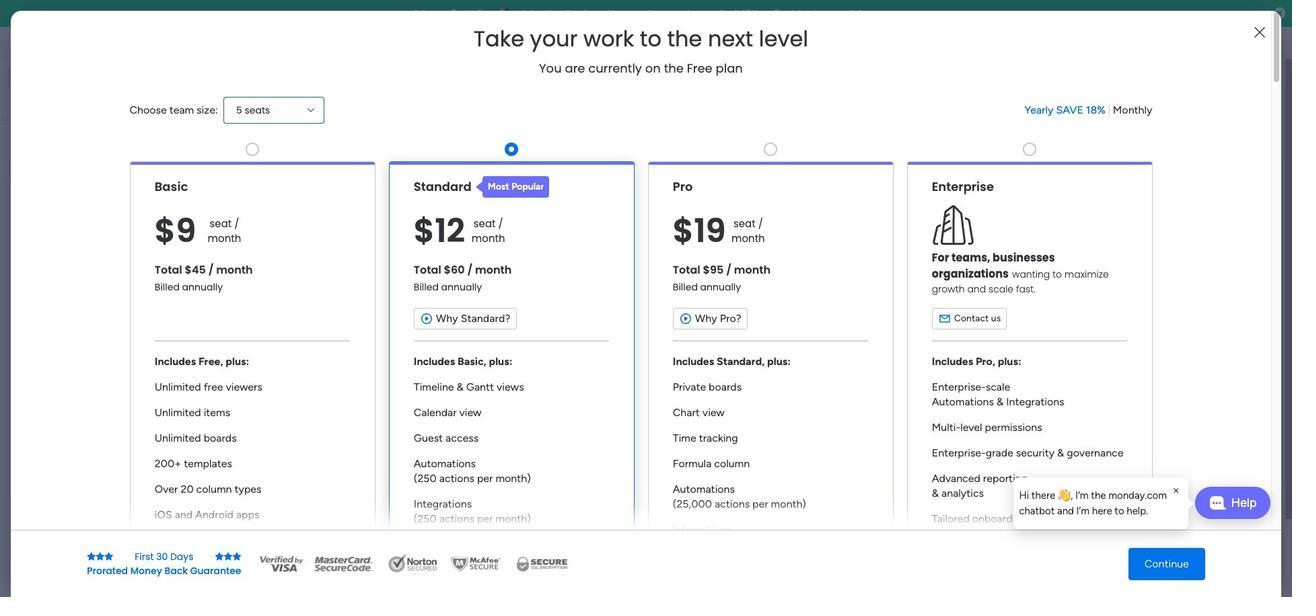 Task type: locate. For each thing, give the bounding box(es) containing it.
2 horizontal spatial star image
[[233, 552, 241, 562]]

close update feed (inbox) image
[[248, 347, 265, 364]]

list box
[[0, 184, 172, 414]]

star image
[[87, 552, 96, 562], [96, 552, 105, 562], [224, 552, 233, 562]]

star image for 3rd star image
[[224, 552, 233, 562]]

1 star image from the left
[[87, 552, 96, 562]]

1 vertical spatial option
[[8, 90, 164, 112]]

section head inside standard tier selected option
[[476, 176, 550, 198]]

1 star image from the left
[[105, 552, 113, 562]]

section head
[[476, 176, 550, 198]]

dialog
[[1014, 478, 1189, 530]]

2 vertical spatial option
[[0, 186, 172, 189]]

chat bot icon image
[[1210, 497, 1226, 510]]

1 horizontal spatial star image
[[215, 552, 224, 562]]

3 star image from the left
[[233, 552, 241, 562]]

norton secured image
[[383, 554, 443, 575]]

option
[[8, 67, 164, 89], [8, 90, 164, 112], [0, 186, 172, 189]]

heading
[[474, 27, 809, 51]]

public board image
[[451, 273, 465, 288]]

star image
[[105, 552, 113, 562], [215, 552, 224, 562], [233, 552, 241, 562]]

3 star image from the left
[[224, 552, 233, 562]]

component image
[[451, 294, 463, 306]]

0 vertical spatial option
[[8, 67, 164, 89]]

workspace image
[[271, 573, 303, 598]]

0 horizontal spatial star image
[[105, 552, 113, 562]]

billing cycle selection group
[[1025, 103, 1153, 118]]

standard tier selected option
[[389, 161, 635, 598]]

mcafee secure image
[[449, 554, 503, 575]]

enterprise tier selected option
[[907, 161, 1153, 598]]

2 star image from the left
[[96, 552, 105, 562]]



Task type: vqa. For each thing, say whether or not it's contained in the screenshot.
Cross account copier button
no



Task type: describe. For each thing, give the bounding box(es) containing it.
basic tier selected option
[[130, 161, 375, 598]]

remove from favorites image
[[405, 273, 418, 286]]

close my workspaces image
[[248, 532, 265, 549]]

close recently visited image
[[248, 137, 265, 153]]

pro tier selected option
[[648, 161, 894, 598]]

ssl encrypted image
[[508, 554, 575, 575]]

mastercard secure code image
[[310, 554, 377, 575]]

jacob simon image
[[1255, 32, 1277, 54]]

tier options list box
[[130, 137, 1153, 598]]

1 element
[[384, 347, 400, 364]]

star image for first star image
[[96, 552, 105, 562]]

2 star image from the left
[[215, 552, 224, 562]]

quick search results list box
[[248, 153, 998, 331]]

templates image image
[[1042, 129, 1220, 222]]

help center element
[[1030, 413, 1232, 467]]

verified by visa image
[[258, 554, 305, 575]]



